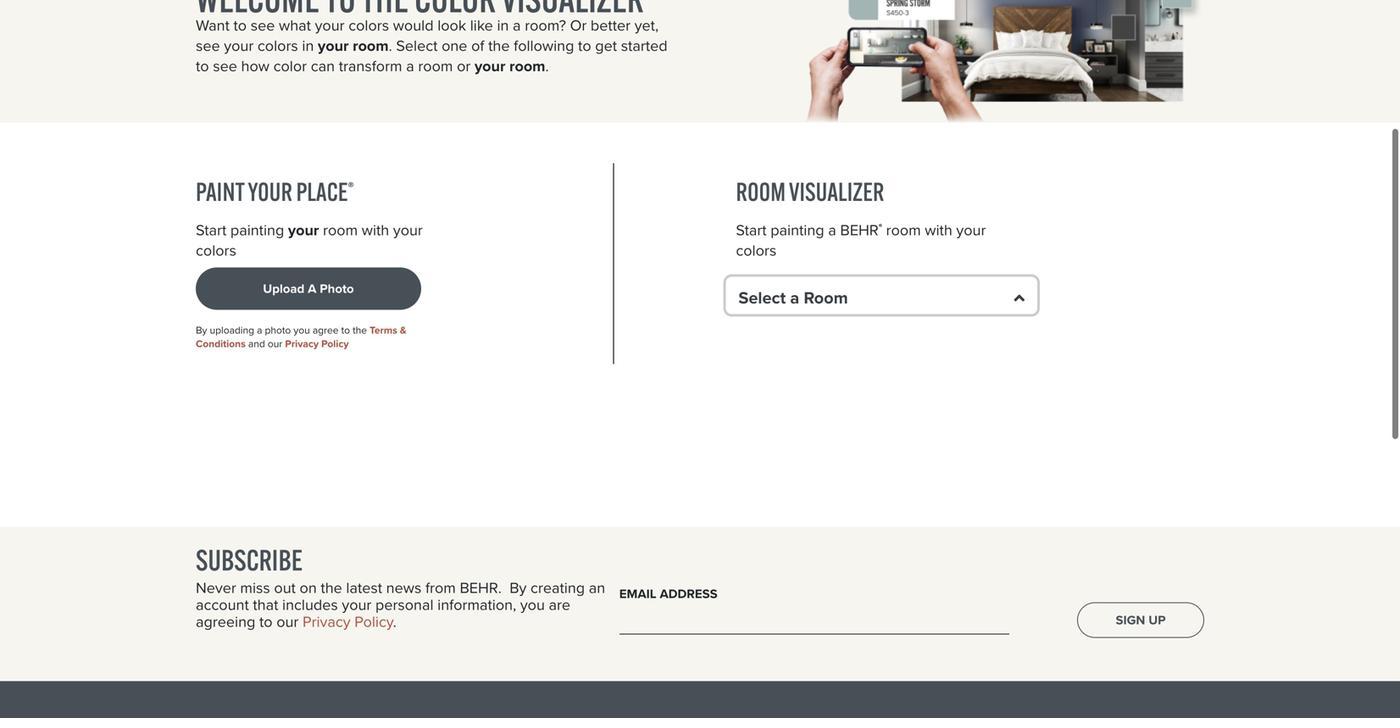 Task type: locate. For each thing, give the bounding box(es) containing it.
room down 'room?'
[[510, 55, 546, 77]]

1 horizontal spatial start
[[736, 219, 767, 241]]

1 horizontal spatial room with your colors
[[736, 219, 986, 262]]

conditions
[[196, 336, 246, 352]]

to down want
[[196, 55, 209, 77]]

0 vertical spatial ®
[[348, 178, 354, 197]]

1 horizontal spatial you
[[520, 594, 545, 616]]

room inside . select one of the following to get started to see how color can transform a room or
[[418, 55, 453, 77]]

2 start from the left
[[736, 219, 767, 241]]

in right like
[[497, 14, 509, 36]]

a inside want to see what your colors would look like in a room? or better yet, see your colors in
[[513, 14, 521, 36]]

you left agree
[[294, 323, 310, 338]]

with
[[362, 219, 389, 241], [925, 219, 953, 241]]

started
[[621, 34, 668, 57]]

1 vertical spatial privacy policy link
[[303, 611, 393, 633]]

room with your colors up upload a photo
[[196, 219, 423, 262]]

1 horizontal spatial painting
[[771, 219, 825, 241]]

that
[[253, 594, 278, 616]]

. down 'room?'
[[546, 55, 549, 77]]

room left 'or'
[[418, 55, 453, 77]]

. for privacy policy .
[[393, 611, 397, 633]]

0 vertical spatial the
[[489, 34, 510, 57]]

1 painting from the left
[[231, 219, 284, 241]]

0 horizontal spatial start
[[196, 219, 227, 241]]

start down paint on the top of page
[[196, 219, 227, 241]]

visualizer
[[789, 176, 885, 207]]

your
[[315, 14, 345, 36], [224, 34, 254, 57], [318, 34, 349, 57], [475, 55, 506, 77], [288, 219, 319, 241], [393, 219, 423, 241], [957, 219, 986, 241], [342, 594, 372, 616]]

room right the behr
[[887, 219, 921, 241]]

by
[[196, 323, 207, 338], [510, 577, 527, 599]]

in
[[497, 14, 509, 36], [302, 34, 314, 57]]

1 start from the left
[[196, 219, 227, 241]]

of
[[472, 34, 485, 57]]

painting down your
[[231, 219, 284, 241]]

the inside never miss out on the latest news from behr.  by creating an account that includes your personal information, you are agreeing to our
[[321, 577, 342, 599]]

0 vertical spatial policy
[[321, 336, 349, 352]]

our
[[268, 336, 283, 352], [277, 611, 299, 633]]

0 horizontal spatial painting
[[231, 219, 284, 241]]

look
[[438, 14, 466, 36]]

colors
[[349, 14, 389, 36], [258, 34, 298, 57], [196, 239, 236, 262], [736, 239, 777, 262]]

1 vertical spatial select
[[739, 285, 786, 310]]

color
[[274, 55, 307, 77]]

2 with from the left
[[925, 219, 953, 241]]

by left creating
[[510, 577, 527, 599]]

transform
[[339, 55, 402, 77]]

in left the your room
[[302, 34, 314, 57]]

1 horizontal spatial ®
[[879, 222, 883, 233]]

® inside paint your place ®
[[348, 178, 354, 197]]

colors left can
[[258, 34, 298, 57]]

0 horizontal spatial ®
[[348, 178, 354, 197]]

painting
[[231, 219, 284, 241], [771, 219, 825, 241]]

policy
[[321, 336, 349, 352], [355, 611, 393, 633]]

your room .
[[475, 55, 549, 77]]

to left get
[[578, 34, 592, 57]]

a
[[513, 14, 521, 36], [406, 55, 414, 77], [829, 219, 837, 241], [308, 279, 317, 298], [791, 285, 800, 310], [257, 323, 262, 338]]

email
[[620, 585, 657, 603]]

1 vertical spatial by
[[510, 577, 527, 599]]

®
[[348, 178, 354, 197], [879, 222, 883, 233]]

sign up
[[1116, 611, 1166, 629]]

room visualizer
[[736, 176, 885, 207]]

privacy policy link
[[285, 336, 349, 352], [303, 611, 393, 633]]

to down miss
[[259, 611, 273, 633]]

out
[[274, 577, 296, 599]]

news
[[386, 577, 422, 599]]

® inside start painting a behr ®
[[879, 222, 883, 233]]

see
[[251, 14, 275, 36], [196, 34, 220, 57], [213, 55, 237, 77]]

select a room
[[739, 285, 848, 310]]

a inside "popup button"
[[791, 285, 800, 310]]

or
[[457, 55, 471, 77]]

® down visualizer
[[879, 222, 883, 233]]

following
[[514, 34, 574, 57]]

you
[[294, 323, 310, 338], [520, 594, 545, 616]]

0 horizontal spatial with
[[362, 219, 389, 241]]

get
[[596, 34, 617, 57]]

to right want
[[234, 14, 247, 36]]

with for paint your place
[[362, 219, 389, 241]]

.
[[389, 34, 392, 57], [546, 55, 549, 77], [393, 611, 397, 633]]

room with your colors down visualizer
[[736, 219, 986, 262]]

. select one of the following to get started to see how color can transform a room or
[[196, 34, 668, 77]]

the right of
[[489, 34, 510, 57]]

subscribe
[[196, 542, 303, 578]]

1 horizontal spatial select
[[739, 285, 786, 310]]

a inside button
[[308, 279, 317, 298]]

0 horizontal spatial .
[[389, 34, 392, 57]]

0 horizontal spatial select
[[396, 34, 438, 57]]

2 room with your colors from the left
[[736, 219, 986, 262]]

1 horizontal spatial by
[[510, 577, 527, 599]]

our right and
[[268, 336, 283, 352]]

0 horizontal spatial the
[[321, 577, 342, 599]]

1 horizontal spatial .
[[393, 611, 397, 633]]

and
[[248, 336, 265, 352]]

room
[[353, 34, 389, 57], [418, 55, 453, 77], [510, 55, 546, 77], [323, 219, 358, 241], [887, 219, 921, 241]]

your inside never miss out on the latest news from behr.  by creating an account that includes your personal information, you are agreeing to our
[[342, 594, 372, 616]]

terms & conditions
[[196, 323, 407, 352]]

the inside . select one of the following to get started to see how color can transform a room or
[[489, 34, 510, 57]]

yet,
[[635, 14, 659, 36]]

1 vertical spatial ®
[[879, 222, 883, 233]]

room with your colors
[[196, 219, 423, 262], [736, 219, 986, 262]]

creating
[[531, 577, 585, 599]]

. down 'news'
[[393, 611, 397, 633]]

0 horizontal spatial room with your colors
[[196, 219, 423, 262]]

one
[[442, 34, 468, 57]]

0 vertical spatial our
[[268, 336, 283, 352]]

room?
[[525, 14, 566, 36]]

your
[[248, 176, 293, 207]]

select left room
[[739, 285, 786, 310]]

policy down latest
[[355, 611, 393, 633]]

would
[[393, 14, 434, 36]]

room down place
[[323, 219, 358, 241]]

0 vertical spatial by
[[196, 323, 207, 338]]

our inside never miss out on the latest news from behr.  by creating an account that includes your personal information, you are agreeing to our
[[277, 611, 299, 633]]

2 painting from the left
[[771, 219, 825, 241]]

1 with from the left
[[362, 219, 389, 241]]

the
[[489, 34, 510, 57], [353, 323, 367, 338], [321, 577, 342, 599]]

like
[[470, 14, 493, 36]]

start down room
[[736, 219, 767, 241]]

privacy
[[285, 336, 319, 352], [303, 611, 351, 633]]

photo
[[320, 279, 354, 298]]

to
[[234, 14, 247, 36], [578, 34, 592, 57], [196, 55, 209, 77], [341, 323, 350, 338], [259, 611, 273, 633]]

start
[[196, 219, 227, 241], [736, 219, 767, 241]]

1 vertical spatial you
[[520, 594, 545, 616]]

you left are
[[520, 594, 545, 616]]

to inside never miss out on the latest news from behr.  by creating an account that includes your personal information, you are agreeing to our
[[259, 611, 273, 633]]

by left uploading at left top
[[196, 323, 207, 338]]

1 vertical spatial the
[[353, 323, 367, 338]]

Email Address email field
[[620, 609, 1010, 635]]

uploading
[[210, 323, 254, 338]]

1 vertical spatial policy
[[355, 611, 393, 633]]

your room
[[318, 34, 389, 57]]

2 vertical spatial the
[[321, 577, 342, 599]]

miss
[[240, 577, 270, 599]]

2 horizontal spatial the
[[489, 34, 510, 57]]

select
[[396, 34, 438, 57], [739, 285, 786, 310]]

how
[[241, 55, 270, 77]]

our down the out
[[277, 611, 299, 633]]

select left one
[[396, 34, 438, 57]]

0 horizontal spatial policy
[[321, 336, 349, 352]]

0 vertical spatial you
[[294, 323, 310, 338]]

0 horizontal spatial by
[[196, 323, 207, 338]]

to right agree
[[341, 323, 350, 338]]

to inside want to see what your colors would look like in a room? or better yet, see your colors in
[[234, 14, 247, 36]]

1 horizontal spatial with
[[925, 219, 953, 241]]

the left terms
[[353, 323, 367, 338]]

1 horizontal spatial policy
[[355, 611, 393, 633]]

® right your
[[348, 178, 354, 197]]

policy left terms
[[321, 336, 349, 352]]

1 room with your colors from the left
[[196, 219, 423, 262]]

room with your colors for paint your place
[[196, 219, 423, 262]]

. left would on the top of the page
[[389, 34, 392, 57]]

1 vertical spatial our
[[277, 611, 299, 633]]

up
[[1149, 611, 1166, 629]]

the right "on"
[[321, 577, 342, 599]]

2 horizontal spatial .
[[546, 55, 549, 77]]

0 vertical spatial select
[[396, 34, 438, 57]]

painting for room visualizer
[[771, 219, 825, 241]]

colors up "transform"
[[349, 14, 389, 36]]

painting down room visualizer
[[771, 219, 825, 241]]



Task type: describe. For each thing, give the bounding box(es) containing it.
sign
[[1116, 611, 1146, 629]]

colors down room
[[736, 239, 777, 262]]

upload a photo button
[[196, 268, 421, 310]]

0 vertical spatial privacy
[[285, 336, 319, 352]]

painting for paint your place
[[231, 219, 284, 241]]

and our privacy policy
[[246, 336, 349, 352]]

start painting a behr ®
[[736, 219, 883, 241]]

room left would on the top of the page
[[353, 34, 389, 57]]

upload a photo
[[263, 279, 354, 298]]

select inside "popup button"
[[739, 285, 786, 310]]

what
[[279, 14, 311, 36]]

terms & conditions link
[[196, 323, 407, 352]]

start painting your
[[196, 219, 319, 241]]

colors down paint on the top of page
[[196, 239, 236, 262]]

1 horizontal spatial the
[[353, 323, 367, 338]]

agreeing
[[196, 611, 256, 633]]

sign up button
[[1078, 603, 1205, 638]]

agree
[[313, 323, 339, 338]]

account
[[196, 594, 249, 616]]

select a room button
[[724, 274, 1040, 317]]

never miss out on the latest news from behr.  by creating an account that includes your personal information, you are agreeing to our
[[196, 577, 606, 633]]

the for latest
[[321, 577, 342, 599]]

personal
[[376, 594, 434, 616]]

or
[[570, 14, 587, 36]]

email address
[[620, 585, 718, 603]]

are
[[549, 594, 571, 616]]

never
[[196, 577, 236, 599]]

0 horizontal spatial in
[[302, 34, 314, 57]]

with for room visualizer
[[925, 219, 953, 241]]

1 horizontal spatial in
[[497, 14, 509, 36]]

by uploading a photo you agree to the
[[196, 323, 370, 338]]

&
[[400, 323, 407, 338]]

want to see what your colors would look like in a room? or better yet, see your colors in
[[196, 14, 659, 57]]

from
[[426, 577, 456, 599]]

better
[[591, 14, 631, 36]]

terms
[[370, 323, 398, 338]]

see inside . select one of the following to get started to see how color can transform a room or
[[213, 55, 237, 77]]

privacy policy .
[[303, 611, 397, 633]]

information,
[[438, 594, 517, 616]]

. for your room .
[[546, 55, 549, 77]]

0 horizontal spatial you
[[294, 323, 310, 338]]

the for following
[[489, 34, 510, 57]]

includes
[[282, 594, 338, 616]]

. inside . select one of the following to get started to see how color can transform a room or
[[389, 34, 392, 57]]

latest
[[346, 577, 382, 599]]

upload
[[263, 279, 305, 298]]

on
[[300, 577, 317, 599]]

place
[[296, 176, 348, 207]]

0 vertical spatial privacy policy link
[[285, 336, 349, 352]]

want
[[196, 14, 230, 36]]

paint
[[196, 176, 245, 207]]

photo
[[265, 323, 291, 338]]

address
[[660, 585, 718, 603]]

you inside never miss out on the latest news from behr.  by creating an account that includes your personal information, you are agreeing to our
[[520, 594, 545, 616]]

paint your place ®
[[196, 176, 354, 207]]

a inside . select one of the following to get started to see how color can transform a room or
[[406, 55, 414, 77]]

behr
[[841, 219, 879, 241]]

select inside . select one of the following to get started to see how color can transform a room or
[[396, 34, 438, 57]]

can
[[311, 55, 335, 77]]

visualizer logo image
[[799, 0, 1205, 123]]

room
[[736, 176, 786, 207]]

room with your colors for room visualizer
[[736, 219, 986, 262]]

room
[[804, 285, 848, 310]]

start for room visualizer
[[736, 219, 767, 241]]

an
[[589, 577, 606, 599]]

by inside never miss out on the latest news from behr.  by creating an account that includes your personal information, you are agreeing to our
[[510, 577, 527, 599]]

1 vertical spatial privacy
[[303, 611, 351, 633]]

start for paint your place
[[196, 219, 227, 241]]



Task type: vqa. For each thing, say whether or not it's contained in the screenshot.
"Upload" in the top of the page
yes



